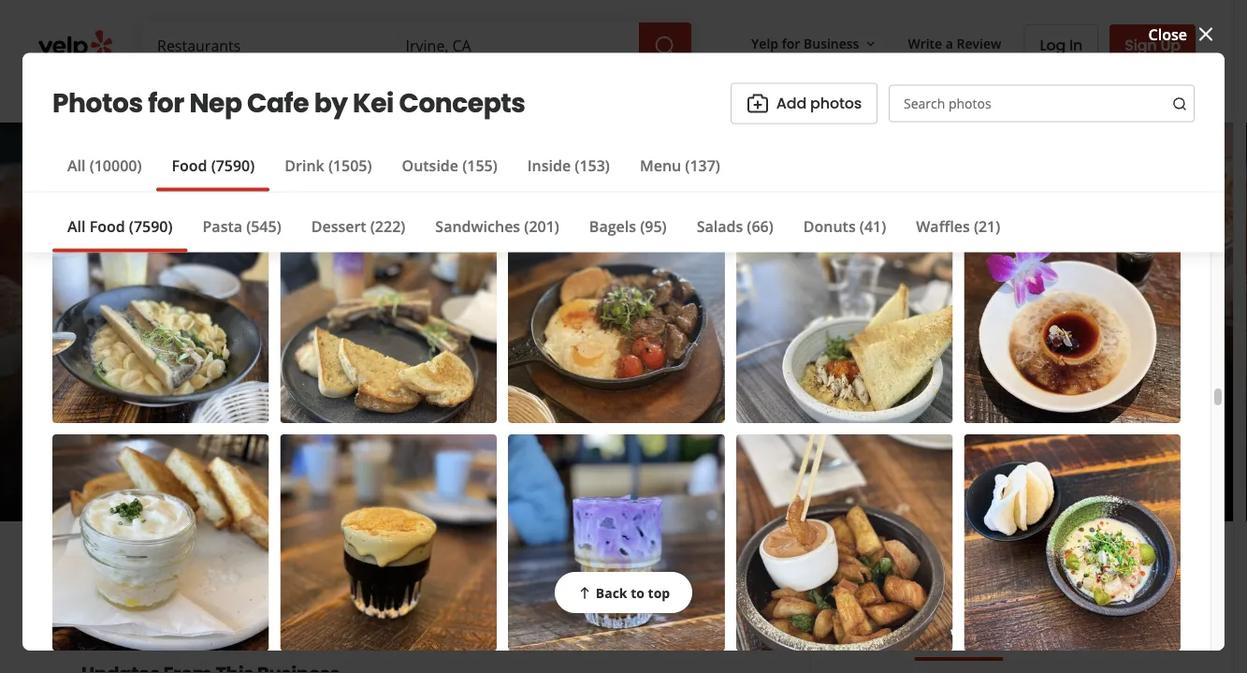 Task type: locate. For each thing, give the bounding box(es) containing it.
3 photo of nep cafe by kei concepts - fountain valley, ca, us. image from the left
[[707, 123, 1026, 521]]

photos right 10k
[[1070, 451, 1122, 472]]

tab list containing all food (7590)
[[52, 215, 1016, 252]]

in
[[1070, 35, 1083, 56]]

1 horizontal spatial (7590)
[[211, 155, 255, 175]]

2 horizontal spatial food
[[883, 575, 928, 601]]

0 horizontal spatial concepts
[[399, 85, 526, 122]]

cafe up drink
[[247, 85, 309, 122]]

0 vertical spatial write
[[909, 34, 943, 52]]

hours
[[399, 462, 443, 482]]

restaurants link
[[142, 67, 272, 122]]

photo of nep cafe by kei concepts - fountain valley, ca, us. image
[[109, 123, 408, 521], [408, 123, 707, 521], [707, 123, 1026, 521]]

services left 24 chevron down v2 image
[[327, 83, 377, 101]]

sign
[[1126, 34, 1158, 55]]

0 horizontal spatial write
[[126, 569, 165, 590]]

pasta (545)
[[203, 216, 282, 236]]

bagels (95)
[[590, 216, 667, 236]]

0 vertical spatial by
[[314, 85, 348, 122]]

(7590) up "pasta (545)" at top left
[[211, 155, 255, 175]]

16 info v2 image
[[377, 464, 392, 478]]

for right photos
[[148, 85, 184, 122]]

tab list up (222)
[[52, 154, 736, 192]]

1 horizontal spatial see
[[992, 451, 1019, 472]]

1 all from the top
[[67, 155, 86, 175]]

kei up (1505)
[[353, 85, 394, 122]]

search image
[[654, 35, 677, 57], [1173, 96, 1188, 111]]

1 vertical spatial tab list
[[52, 215, 1016, 252]]

add for add photos
[[777, 93, 807, 114]]

yelp
[[752, 34, 779, 52]]

1 horizontal spatial add
[[777, 93, 807, 114]]

write
[[909, 34, 943, 52], [126, 569, 165, 590]]

, up the weeks
[[531, 428, 535, 449]]

food for all food (7590)
[[90, 216, 125, 236]]

add photo link
[[253, 559, 392, 600]]

nep up 4.4 star rating image
[[192, 317, 283, 380]]

0 vertical spatial concepts
[[399, 85, 526, 122]]

(21)
[[974, 216, 1001, 236]]

24 chevron down v2 image inside 'auto services' link
[[519, 81, 541, 103]]

0 vertical spatial add
[[777, 93, 807, 114]]

concepts up outside (155) at the top left of page
[[399, 85, 526, 122]]

save button
[[512, 559, 610, 600]]

see for see all 10k photos
[[992, 451, 1019, 472]]

1 horizontal spatial search image
[[1173, 96, 1188, 111]]

outside
[[402, 155, 459, 175]]

0 vertical spatial all
[[67, 155, 86, 175]]

1 horizontal spatial for
[[782, 34, 801, 52]]

cafe
[[247, 85, 309, 122], [292, 317, 399, 380]]

search image up business categories element
[[654, 35, 677, 57]]

1 horizontal spatial a
[[946, 34, 954, 52]]

services right auto
[[465, 83, 515, 101]]

24 chevron down v2 image right auto services
[[519, 81, 541, 103]]

1 horizontal spatial kei
[[476, 317, 547, 380]]

for
[[782, 34, 801, 52], [148, 85, 184, 122]]

0 vertical spatial a
[[946, 34, 954, 52]]

2 24 chevron down v2 image from the left
[[519, 81, 541, 103]]

food
[[172, 155, 207, 175], [90, 216, 125, 236], [883, 575, 928, 601]]

drink
[[285, 155, 325, 175]]

for inside button
[[782, 34, 801, 52]]

24 chevron down v2 image inside restaurants link
[[234, 81, 257, 103]]

0 vertical spatial search image
[[654, 35, 677, 57]]

a inside write a review link
[[946, 34, 954, 52]]

0 vertical spatial photos
[[811, 93, 862, 114]]

kei up reviews) at bottom
[[476, 317, 547, 380]]

see
[[992, 451, 1019, 472], [619, 464, 638, 480]]

for for nep
[[148, 85, 184, 122]]

1 vertical spatial (7590)
[[129, 216, 173, 236]]

add photo
[[299, 569, 376, 590]]

1 services from the left
[[327, 83, 377, 101]]

nep
[[189, 85, 242, 122], [192, 317, 283, 380]]

0 horizontal spatial services
[[327, 83, 377, 101]]

4.4 (2,597 reviews)
[[368, 387, 500, 407]]

food (7590)
[[172, 155, 255, 175]]

, left cafes link
[[482, 428, 486, 449]]

0 horizontal spatial food
[[90, 216, 125, 236]]

back to top button
[[555, 572, 693, 613]]

0 vertical spatial for
[[782, 34, 801, 52]]

0 horizontal spatial 24 chevron down v2 image
[[234, 81, 257, 103]]

1 24 chevron down v2 image from the left
[[234, 81, 257, 103]]

breakfast & brunch , cafes , vietnamese
[[336, 428, 627, 449]]

1 vertical spatial food
[[90, 216, 125, 236]]

write for write a review
[[126, 569, 165, 590]]

donuts
[[804, 216, 856, 236]]

close
[[1149, 24, 1188, 44]]

24 chevron down v2 image
[[234, 81, 257, 103], [519, 81, 541, 103]]

4.4 star rating image
[[192, 383, 357, 412]]

add for add photo
[[299, 569, 329, 590]]

top
[[648, 584, 670, 601]]

food down all (10000)
[[90, 216, 125, 236]]

auto
[[433, 83, 462, 101]]

1 vertical spatial photos
[[1070, 451, 1122, 472]]

all down all (10000)
[[67, 216, 86, 236]]

cafe up 4.4
[[292, 317, 399, 380]]

see left hours
[[619, 464, 638, 480]]

add
[[777, 93, 807, 114], [299, 569, 329, 590]]

order food
[[826, 575, 928, 601]]

1 vertical spatial by
[[408, 317, 466, 380]]

nep cafe by kei concepts
[[192, 317, 775, 380]]

info alert
[[377, 461, 599, 483]]

(155)
[[463, 155, 498, 175]]

food right order
[[883, 575, 928, 601]]

1 horizontal spatial 24 chevron down v2 image
[[519, 81, 541, 103]]

0 horizontal spatial ,
[[482, 428, 486, 449]]

cafes link
[[490, 428, 531, 449]]

photos down business
[[811, 93, 862, 114]]

0 horizontal spatial photos
[[811, 93, 862, 114]]

1 vertical spatial cafe
[[292, 317, 399, 380]]

0 vertical spatial food
[[172, 155, 207, 175]]

review
[[957, 34, 1002, 52]]

salads
[[697, 216, 744, 236]]

None search field
[[142, 22, 696, 67]]

all
[[1023, 451, 1040, 472]]

am
[[272, 462, 296, 482]]

1 horizontal spatial food
[[172, 155, 207, 175]]

1 horizontal spatial services
[[465, 83, 515, 101]]

1 vertical spatial kei
[[476, 317, 547, 380]]

write left review
[[909, 34, 943, 52]]

by
[[314, 85, 348, 122], [408, 317, 466, 380]]

1 , from the left
[[482, 428, 486, 449]]

2 services from the left
[[465, 83, 515, 101]]

1 horizontal spatial write
[[909, 34, 943, 52]]

a for review
[[946, 34, 954, 52]]

concepts up the edit
[[556, 317, 775, 380]]

services
[[327, 83, 377, 101], [465, 83, 515, 101]]

1 vertical spatial all
[[67, 216, 86, 236]]

24 add photo v2 image
[[747, 92, 769, 115]]

brunch
[[428, 428, 482, 449]]

0 horizontal spatial add
[[299, 569, 329, 590]]

2 vertical spatial food
[[883, 575, 928, 601]]

log
[[1041, 35, 1066, 56]]

nep up food (7590)
[[189, 85, 242, 122]]

tab list
[[52, 154, 736, 192], [52, 215, 1016, 252], [826, 623, 1004, 661]]

0 horizontal spatial for
[[148, 85, 184, 122]]

24 chevron down v2 image right 'restaurants'
[[234, 81, 257, 103]]

services for home services
[[327, 83, 377, 101]]

,
[[482, 428, 486, 449], [531, 428, 535, 449]]

log in
[[1041, 35, 1083, 56]]

24 camera v2 image
[[269, 568, 291, 591]]

(7590) down (10000)
[[129, 216, 173, 236]]

1 vertical spatial write
[[126, 569, 165, 590]]

a
[[946, 34, 954, 52], [169, 569, 179, 590]]

see left all
[[992, 451, 1019, 472]]

3:00
[[309, 462, 338, 482]]

(41)
[[860, 216, 887, 236]]

takeout tab panel
[[826, 661, 1004, 668]]

follow
[[663, 569, 709, 590]]

tab list down order food
[[826, 623, 1004, 661]]

tab list down inside
[[52, 215, 1016, 252]]

sign up
[[1126, 34, 1181, 55]]

2 all from the top
[[67, 216, 86, 236]]

1 vertical spatial for
[[148, 85, 184, 122]]

1 horizontal spatial ,
[[531, 428, 535, 449]]

(7590)
[[211, 155, 255, 175], [129, 216, 173, 236]]

2 vertical spatial tab list
[[826, 623, 1004, 661]]

write right 24 star v2 icon
[[126, 569, 165, 590]]

to
[[631, 584, 645, 601]]

add right 24 add photo v2
[[777, 93, 807, 114]]

a for review
[[169, 569, 179, 590]]

a inside write a review link
[[169, 569, 179, 590]]

all
[[67, 155, 86, 175], [67, 216, 86, 236]]

see all 10k photos
[[992, 451, 1122, 472]]

2 , from the left
[[531, 428, 535, 449]]

breakfast & brunch link
[[336, 428, 482, 449]]

0 horizontal spatial see
[[619, 464, 638, 480]]

0 vertical spatial tab list
[[52, 154, 736, 192]]

for right yelp
[[782, 34, 801, 52]]

search image down up
[[1173, 96, 1188, 111]]

waffles
[[917, 216, 971, 236]]

vietnamese link
[[539, 428, 627, 449]]

auto services
[[433, 83, 515, 101]]

0 horizontal spatial by
[[314, 85, 348, 122]]

log in link
[[1025, 24, 1099, 66]]

concepts
[[399, 85, 526, 122], [556, 317, 775, 380]]

all left (10000)
[[67, 155, 86, 175]]

photos for nep cafe by kei concepts
[[52, 85, 526, 122]]

1 vertical spatial add
[[299, 569, 329, 590]]

by up 4.4 (2,597 reviews)
[[408, 317, 466, 380]]

dessert (222)
[[311, 216, 406, 236]]

all for all (10000)
[[67, 155, 86, 175]]

24 star v2 image
[[96, 568, 119, 591]]

see all 10k photos link
[[961, 439, 1152, 484]]

1 vertical spatial a
[[169, 569, 179, 590]]

0 horizontal spatial a
[[169, 569, 179, 590]]

weeks
[[524, 462, 569, 482]]

add right 24 camera v2 image
[[299, 569, 329, 590]]

0 horizontal spatial kei
[[353, 85, 394, 122]]

16 claim filled v2 image
[[192, 431, 207, 446]]

16 helpful v2 image
[[577, 585, 592, 600]]

0 vertical spatial kei
[[353, 85, 394, 122]]

food up pasta
[[172, 155, 207, 175]]

1 vertical spatial concepts
[[556, 317, 775, 380]]

by left 24 chevron down v2 image
[[314, 85, 348, 122]]



Task type: describe. For each thing, give the bounding box(es) containing it.
add photos link
[[731, 83, 878, 124]]

photos
[[52, 85, 143, 122]]

(137)
[[686, 155, 721, 175]]

add photos
[[777, 93, 862, 114]]

24 add v2 image
[[633, 568, 656, 591]]

photo of nep cafe by kei concepts - fountain valley, ca, us. cheers image
[[1026, 123, 1248, 521]]

3
[[511, 462, 520, 482]]

1 vertical spatial nep
[[192, 317, 283, 380]]

vietnamese
[[539, 428, 627, 449]]

ago
[[573, 462, 599, 482]]

takeout
[[930, 624, 989, 645]]

close button
[[1149, 22, 1218, 46]]

(95)
[[641, 216, 667, 236]]

&
[[413, 428, 424, 449]]

2 photo of nep cafe by kei concepts - fountain valley, ca, us. image from the left
[[408, 123, 707, 521]]

home services link
[[272, 67, 418, 122]]

share
[[446, 569, 489, 590]]

(222)
[[371, 216, 406, 236]]

follow button
[[618, 559, 725, 600]]

claimed
[[211, 428, 270, 449]]

8:00
[[239, 462, 268, 482]]

home
[[287, 83, 324, 101]]

1 horizontal spatial concepts
[[556, 317, 775, 380]]

services for auto services
[[465, 83, 515, 101]]

24 chevron down v2 image for restaurants
[[234, 81, 257, 103]]

24 chevron down v2 image
[[381, 81, 403, 103]]

Search photos text field
[[889, 85, 1196, 122]]

(1505)
[[328, 155, 372, 175]]

share button
[[400, 559, 504, 600]]

(201)
[[525, 216, 560, 236]]

reviews)
[[440, 387, 500, 407]]

cafes
[[490, 428, 531, 449]]

1 horizontal spatial photos
[[1070, 451, 1122, 472]]

open 8:00 am - 3:00 pm
[[192, 462, 365, 482]]

salads (66)
[[697, 216, 774, 236]]

tab list containing all (10000)
[[52, 154, 736, 192]]

menu (137)
[[640, 155, 721, 175]]

updated
[[447, 462, 507, 482]]

0 vertical spatial nep
[[189, 85, 242, 122]]

(153)
[[575, 155, 610, 175]]

for for business
[[782, 34, 801, 52]]

1 horizontal spatial by
[[408, 317, 466, 380]]

order
[[826, 575, 879, 601]]

0 vertical spatial (7590)
[[211, 155, 255, 175]]

pasta
[[203, 216, 242, 236]]

business
[[804, 34, 860, 52]]

see hours
[[619, 464, 672, 480]]

hours updated 3 weeks ago
[[399, 462, 599, 482]]

24 save outline v2 image
[[528, 568, 550, 591]]

0 horizontal spatial search image
[[654, 35, 677, 57]]

breakfast
[[336, 428, 409, 449]]

16 chevron down v2 image
[[864, 36, 879, 51]]

back
[[596, 584, 628, 601]]

(2,597
[[393, 387, 436, 407]]

yelp for business button
[[744, 26, 886, 60]]

photo of nep cafe by kei concepts - fountain valley, ca, us. get your coffee fix! image
[[0, 123, 109, 521]]

menu
[[640, 155, 682, 175]]

write a review link
[[901, 26, 1010, 60]]

-
[[300, 462, 305, 482]]

write a review
[[909, 34, 1002, 52]]

see for see hours
[[619, 464, 638, 480]]

1 vertical spatial search image
[[1173, 96, 1188, 111]]

up
[[1161, 34, 1181, 55]]

back to top
[[596, 584, 670, 601]]

sandwiches (201)
[[436, 216, 560, 236]]

photo
[[333, 569, 376, 590]]

24 chevron down v2 image for auto services
[[519, 81, 541, 103]]

all for all food (7590)
[[67, 216, 86, 236]]

food for order food
[[883, 575, 928, 601]]

save
[[558, 569, 594, 590]]

open
[[192, 462, 231, 482]]

24 share v2 image
[[416, 568, 438, 591]]

tab list containing delivery
[[826, 623, 1004, 661]]

(10000)
[[90, 155, 142, 175]]

sign up link
[[1111, 24, 1196, 66]]

write a review
[[126, 569, 230, 590]]

inside
[[528, 155, 571, 175]]

inside (153)
[[528, 155, 610, 175]]

outside (155)
[[402, 155, 498, 175]]

business categories element
[[142, 67, 1196, 122]]

write for write a review
[[909, 34, 943, 52]]

donuts (41)
[[804, 216, 887, 236]]

home services
[[287, 83, 377, 101]]

$$
[[294, 428, 311, 449]]

24 close v2 image
[[1196, 23, 1218, 46]]

0 vertical spatial cafe
[[247, 85, 309, 122]]

1 photo of nep cafe by kei concepts - fountain valley, ca, us. image from the left
[[109, 123, 408, 521]]

edit
[[647, 433, 667, 448]]

all (10000)
[[67, 155, 142, 175]]

auto services link
[[418, 67, 556, 122]]

pm
[[342, 462, 365, 482]]

dessert
[[311, 216, 367, 236]]

0 horizontal spatial (7590)
[[129, 216, 173, 236]]

(66)
[[747, 216, 774, 236]]

hours
[[641, 464, 672, 480]]

yelp for business
[[752, 34, 860, 52]]

sandwiches
[[436, 216, 521, 236]]

waffles (21)
[[917, 216, 1001, 236]]

delivery
[[841, 624, 900, 645]]

(545)
[[246, 216, 282, 236]]



Task type: vqa. For each thing, say whether or not it's contained in the screenshot.
left for
yes



